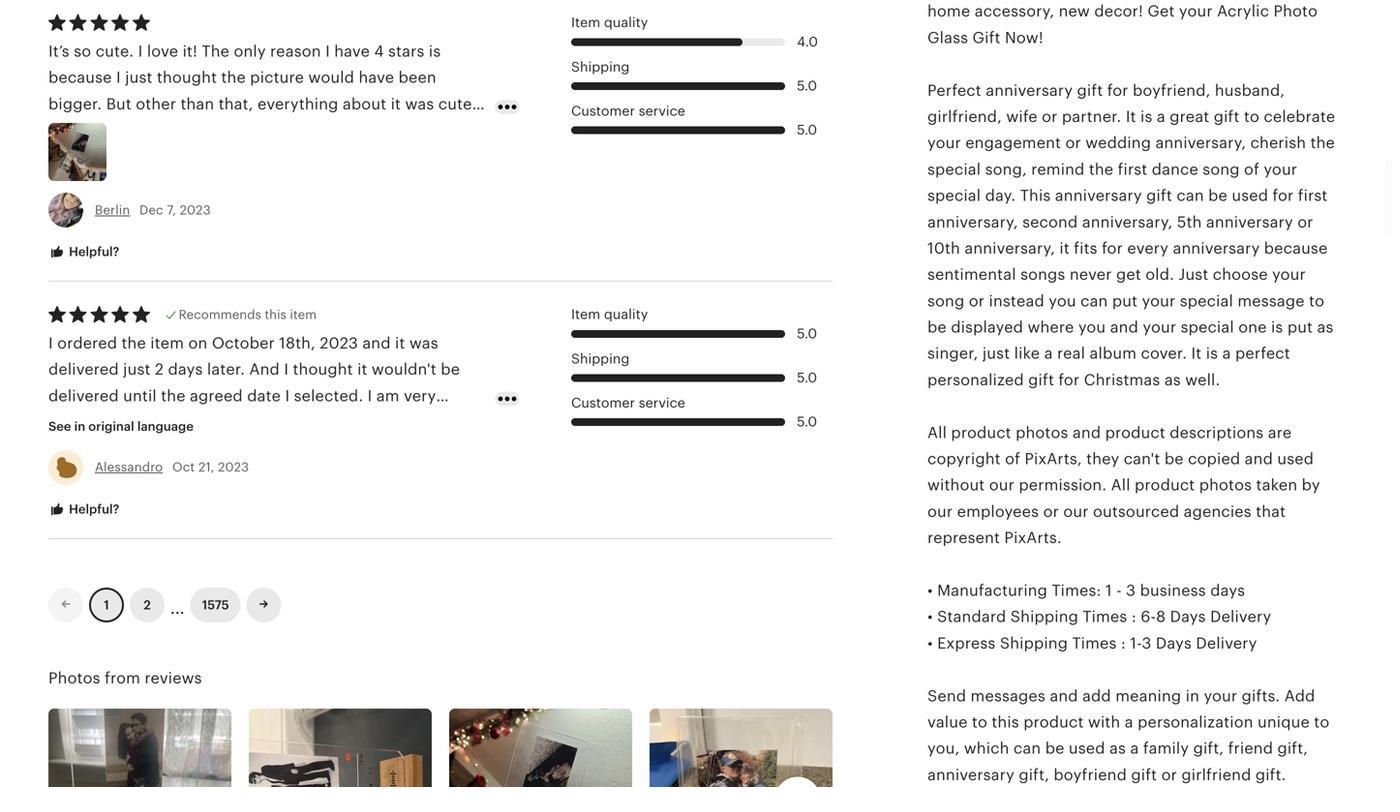Task type: describe. For each thing, give the bounding box(es) containing it.
well
[[164, 440, 194, 458]]

unique
[[1258, 714, 1311, 731]]

0 vertical spatial times
[[1083, 609, 1128, 626]]

i left ordered
[[48, 335, 53, 352]]

this inside send messages and add meaning in your gifts. add value to this product with a personalization unique to you, which can be used as a family gift, friend gift, anniversary gift, boyfriend gift or girlfriend gift.
[[992, 714, 1020, 731]]

1 vertical spatial delivery
[[1197, 635, 1258, 652]]

your up cover.
[[1143, 319, 1177, 336]]

the up language
[[161, 387, 186, 405]]

or inside send messages and add meaning in your gifts. add value to this product with a personalization unique to you, which can be used as a family gift, friend gift, anniversary gift, boyfriend gift or girlfriend gift.
[[1162, 767, 1178, 784]]

engagement
[[966, 134, 1062, 152]]

and up "taken"
[[1245, 450, 1274, 468]]

meaning
[[1116, 688, 1182, 705]]

item inside i ordered the item on october 18th, 2023 and it was delivered just 2 days later. and i thought it wouldn't be delivered until the agreed date i selected. i am very satisfied with the item. and i really hope that the birthday present will be well received 🤗
[[150, 335, 184, 352]]

am
[[377, 387, 400, 405]]

song,
[[986, 161, 1028, 178]]

0 vertical spatial it
[[1126, 108, 1137, 125]]

alessandro link
[[95, 460, 163, 475]]

that inside all product photos and product descriptions are copyright of pixarts, they can't be copied and used without our permission. all product photos taken by our employees or our outsourced agencies that represent pixarts.
[[1257, 503, 1287, 521]]

to up which
[[973, 714, 988, 731]]

0 horizontal spatial all
[[928, 424, 947, 442]]

be up choose on the top of the page
[[1209, 187, 1228, 204]]

service for it's so cute. i love it! the only reason i have 4 stars is because i just thought the picture would have been bigger. but other than that, everything about it was cute 🥰
[[639, 103, 686, 119]]

husband,
[[1216, 82, 1286, 99]]

1 horizontal spatial :
[[1132, 609, 1137, 626]]

thought inside the it's so cute. i love it! the only reason i have 4 stars is because i just thought the picture would have been bigger. but other than that, everything about it was cute 🥰
[[157, 69, 217, 86]]

4
[[374, 43, 384, 60]]

4.0
[[797, 34, 818, 49]]

be inside all product photos and product descriptions are copyright of pixarts, they can't be copied and used without our permission. all product photos taken by our employees or our outsourced agencies that represent pixarts.
[[1165, 450, 1184, 468]]

every
[[1128, 240, 1169, 257]]

get
[[1117, 266, 1142, 283]]

0 vertical spatial this
[[265, 308, 287, 322]]

1 vertical spatial all
[[1112, 477, 1131, 494]]

and inside i ordered the item on october 18th, 2023 and it was delivered just 2 days later. and i thought it wouldn't be delivered until the agreed date i selected. i am very satisfied with the item. and i really hope that the birthday present will be well received 🤗
[[363, 335, 391, 352]]

old.
[[1146, 266, 1175, 283]]

your down girlfriend,
[[928, 134, 962, 152]]

to down add
[[1315, 714, 1330, 731]]

girlfriend
[[1182, 767, 1252, 784]]

your down cherish at the top right
[[1264, 161, 1298, 178]]

be right the will
[[140, 440, 159, 458]]

is right "one"
[[1272, 319, 1284, 336]]

well.
[[1186, 371, 1221, 389]]

that,
[[219, 95, 253, 113]]

be right wouldn't
[[441, 361, 460, 379]]

dance
[[1152, 161, 1199, 178]]

1 • from the top
[[928, 582, 933, 600]]

1 5.0 from the top
[[797, 78, 818, 94]]

i ordered the item on october 18th, 2023 and it was delivered just 2 days later. and i thought it wouldn't be delivered until the agreed date i selected. i am very satisfied with the item. and i really hope that the birthday present will be well received 🤗
[[48, 335, 482, 458]]

0 vertical spatial have
[[334, 43, 370, 60]]

quality for i ordered the item on october 18th, 2023 and it was delivered just 2 days later. and i thought it wouldn't be delivered until the agreed date i selected. i am very satisfied with the item. and i really hope that the birthday present will be well received 🤗
[[604, 307, 648, 322]]

the up well
[[153, 414, 178, 431]]

1-
[[1131, 635, 1143, 652]]

be up singer,
[[928, 319, 947, 336]]

messages
[[971, 688, 1046, 705]]

berlin link
[[95, 203, 130, 217]]

it up wouldn't
[[395, 335, 405, 352]]

a down 'boyfriend,'
[[1157, 108, 1166, 125]]

your down the old.
[[1143, 292, 1176, 310]]

been
[[399, 69, 437, 86]]

anniversary, down great
[[1156, 134, 1247, 152]]

photos from reviews
[[48, 670, 202, 687]]

0 vertical spatial days
[[1171, 609, 1207, 626]]

see in original language
[[48, 420, 194, 434]]

for down real
[[1059, 371, 1080, 389]]

just
[[1179, 266, 1209, 283]]

a left 'perfect'
[[1223, 345, 1232, 363]]

1 horizontal spatial can
[[1081, 292, 1109, 310]]

your up "message"
[[1273, 266, 1307, 283]]

can inside send messages and add meaning in your gifts. add value to this product with a personalization unique to you, which can be used as a family gift, friend gift, anniversary gift, boyfriend gift or girlfriend gift.
[[1014, 740, 1042, 758]]

one
[[1239, 319, 1268, 336]]

it left wouldn't
[[358, 361, 368, 379]]

1 vertical spatial 2
[[144, 598, 151, 613]]

item quality for i ordered the item on october 18th, 2023 and it was delivered just 2 days later. and i thought it wouldn't be delivered until the agreed date i selected. i am very satisfied with the item. and i really hope that the birthday present will be well received 🤗
[[572, 307, 648, 322]]

gift inside send messages and add meaning in your gifts. add value to this product with a personalization unique to you, which can be used as a family gift, friend gift, anniversary gift, boyfriend gift or girlfriend gift.
[[1132, 767, 1158, 784]]

gift down husband,
[[1214, 108, 1240, 125]]

oct
[[172, 460, 195, 475]]

anniversary up wife
[[986, 82, 1073, 99]]

1 vertical spatial have
[[359, 69, 394, 86]]

2 helpful? button from the top
[[34, 492, 134, 528]]

1575 link
[[191, 588, 241, 623]]

10th
[[928, 240, 961, 257]]

0 horizontal spatial put
[[1113, 292, 1138, 310]]

is down 'boyfriend,'
[[1141, 108, 1153, 125]]

was inside the it's so cute. i love it! the only reason i have 4 stars is because i just thought the picture would have been bigger. but other than that, everything about it was cute 🥰
[[405, 95, 434, 113]]

about
[[343, 95, 387, 113]]

with inside i ordered the item on october 18th, 2023 and it was delivered just 2 days later. and i thought it wouldn't be delivered until the agreed date i selected. i am very satisfied with the item. and i really hope that the birthday present will be well received 🤗
[[116, 414, 149, 431]]

personalization
[[1138, 714, 1254, 731]]

real
[[1058, 345, 1086, 363]]

original
[[88, 420, 134, 434]]

send
[[928, 688, 967, 705]]

used inside perfect anniversary gift for boyfriend, husband, girlfriend, wife or partner. it is a great gift to celebrate your engagement or wedding anniversary, cherish the special song, remind the first dance song of your special day. this anniversary gift can be used for first anniversary, second anniversary, 5th anniversary or 10th anniversary, it fits for every anniversary because sentimental songs never get old. just choose your song or instead you can put your special message to be displayed where you and your special one is put as singer, just like a real album cover. it is a perfect personalized gift for christmas as well.
[[1233, 187, 1269, 204]]

language
[[137, 420, 194, 434]]

for right fits
[[1102, 240, 1124, 257]]

are
[[1269, 424, 1292, 442]]

…
[[170, 591, 185, 619]]

-
[[1117, 582, 1123, 600]]

days inside • manufacturing times: 1 - 3 business days • standard shipping times : 6-8 days delivery • express shipping times : 1-3 days delivery
[[1211, 582, 1246, 600]]

of inside perfect anniversary gift for boyfriend, husband, girlfriend, wife or partner. it is a great gift to celebrate your engagement or wedding anniversary, cherish the special song, remind the first dance song of your special day. this anniversary gift can be used for first anniversary, second anniversary, 5th anniversary or 10th anniversary, it fits for every anniversary because sentimental songs never get old. just choose your song or instead you can put your special message to be displayed where you and your special one is put as singer, just like a real album cover. it is a perfect personalized gift for christmas as well.
[[1245, 161, 1260, 178]]

customer for i ordered the item on october 18th, 2023 and it was delivered just 2 days later. and i thought it wouldn't be delivered until the agreed date i selected. i am very satisfied with the item. and i really hope that the birthday present will be well received 🤗
[[572, 395, 635, 411]]

0 horizontal spatial song
[[928, 292, 965, 310]]

1 horizontal spatial item
[[290, 308, 317, 322]]

friend
[[1229, 740, 1274, 758]]

quality for it's so cute. i love it! the only reason i have 4 stars is because i just thought the picture would have been bigger. but other than that, everything about it was cute 🥰
[[604, 15, 648, 30]]

1 horizontal spatial gift,
[[1194, 740, 1225, 758]]

will
[[110, 440, 136, 458]]

product up can't
[[1106, 424, 1166, 442]]

2 5.0 from the top
[[797, 122, 818, 138]]

and up they
[[1073, 424, 1102, 442]]

0 vertical spatial delivery
[[1211, 609, 1272, 626]]

0 horizontal spatial :
[[1122, 635, 1127, 652]]

0 vertical spatial can
[[1177, 187, 1205, 204]]

october
[[212, 335, 275, 352]]

the
[[202, 43, 230, 60]]

date
[[247, 387, 281, 405]]

gifts.
[[1242, 688, 1281, 705]]

and inside send messages and add meaning in your gifts. add value to this product with a personalization unique to you, which can be used as a family gift, friend gift, anniversary gift, boyfriend gift or girlfriend gift.
[[1050, 688, 1079, 705]]

gift down dance
[[1147, 187, 1173, 204]]

great
[[1170, 108, 1210, 125]]

really
[[268, 414, 309, 431]]

or inside all product photos and product descriptions are copyright of pixarts, they can't be copied and used without our permission. all product photos taken by our employees or our outsourced agencies that represent pixarts.
[[1044, 503, 1060, 521]]

selected.
[[294, 387, 363, 405]]

than
[[181, 95, 214, 113]]

anniversary, down the day.
[[928, 213, 1019, 231]]

day.
[[986, 187, 1016, 204]]

it's so cute. i love it! the only reason i have 4 stars is because i just thought the picture would have been bigger. but other than that, everything about it was cute 🥰
[[48, 43, 472, 139]]

the down am
[[390, 414, 415, 431]]

1 vertical spatial it
[[1192, 345, 1202, 363]]

be inside send messages and add meaning in your gifts. add value to this product with a personalization unique to you, which can be used as a family gift, friend gift, anniversary gift, boyfriend gift or girlfriend gift.
[[1046, 740, 1065, 758]]

your inside send messages and add meaning in your gifts. add value to this product with a personalization unique to you, which can be used as a family gift, friend gift, anniversary gift, boyfriend gift or girlfriend gift.
[[1205, 688, 1238, 705]]

i up the would
[[326, 43, 330, 60]]

0 horizontal spatial first
[[1118, 161, 1148, 178]]

love
[[147, 43, 178, 60]]

which
[[965, 740, 1010, 758]]

gift up the partner.
[[1078, 82, 1104, 99]]

to right "message"
[[1310, 292, 1325, 310]]

special left song,
[[928, 161, 981, 178]]

partner.
[[1063, 108, 1122, 125]]

celebrate
[[1265, 108, 1336, 125]]

they
[[1087, 450, 1120, 468]]

just inside i ordered the item on october 18th, 2023 and it was delivered just 2 days later. and i thought it wouldn't be delivered until the agreed date i selected. i am very satisfied with the item. and i really hope that the birthday present will be well received 🤗
[[123, 361, 151, 379]]

without
[[928, 477, 985, 494]]

2023 for alessandro oct 21, 2023
[[218, 460, 249, 475]]

is up well.
[[1207, 345, 1219, 363]]

or right wife
[[1042, 108, 1058, 125]]

a down meaning
[[1125, 714, 1134, 731]]

copied
[[1189, 450, 1241, 468]]

item for i ordered the item on october 18th, 2023 and it was delivered just 2 days later. and i thought it wouldn't be delivered until the agreed date i selected. i am very satisfied with the item. and i really hope that the birthday present will be well received 🤗
[[572, 307, 601, 322]]

product inside send messages and add meaning in your gifts. add value to this product with a personalization unique to you, which can be used as a family gift, friend gift, anniversary gift, boyfriend gift or girlfriend gift.
[[1024, 714, 1084, 731]]

but
[[106, 95, 132, 113]]

copyright
[[928, 450, 1001, 468]]

2 horizontal spatial gift,
[[1278, 740, 1309, 758]]

for down cherish at the top right
[[1273, 187, 1295, 204]]

sentimental
[[928, 266, 1017, 283]]

0 vertical spatial and
[[249, 361, 280, 379]]

songs
[[1021, 266, 1066, 283]]

used inside all product photos and product descriptions are copyright of pixarts, they can't be copied and used without our permission. all product photos taken by our employees or our outsourced agencies that represent pixarts.
[[1278, 450, 1315, 468]]

and inside perfect anniversary gift for boyfriend, husband, girlfriend, wife or partner. it is a great gift to celebrate your engagement or wedding anniversary, cherish the special song, remind the first dance song of your special day. this anniversary gift can be used for first anniversary, second anniversary, 5th anniversary or 10th anniversary, it fits for every anniversary because sentimental songs never get old. just choose your song or instead you can put your special message to be displayed where you and your special one is put as singer, just like a real album cover. it is a perfect personalized gift for christmas as well.
[[1111, 319, 1139, 336]]

anniversary, up songs
[[965, 240, 1056, 257]]

the down wedding
[[1090, 161, 1114, 178]]

0 vertical spatial you
[[1049, 292, 1077, 310]]

alessandro
[[95, 460, 163, 475]]

0 horizontal spatial gift,
[[1019, 767, 1050, 784]]

permission.
[[1019, 477, 1107, 494]]

anniversary up just on the right top of the page
[[1174, 240, 1261, 257]]

of inside all product photos and product descriptions are copyright of pixarts, they can't be copied and used without our permission. all product photos taken by our employees or our outsourced agencies that represent pixarts.
[[1006, 450, 1021, 468]]

i left the love
[[138, 43, 143, 60]]

wife
[[1007, 108, 1038, 125]]

cover.
[[1142, 345, 1188, 363]]

used inside send messages and add meaning in your gifts. add value to this product with a personalization unique to you, which can be used as a family gift, friend gift, anniversary gift, boyfriend gift or girlfriend gift.
[[1069, 740, 1106, 758]]

picture
[[250, 69, 304, 86]]

special left the day.
[[928, 187, 981, 204]]

with inside send messages and add meaning in your gifts. add value to this product with a personalization unique to you, which can be used as a family gift, friend gift, anniversary gift, boyfriend gift or girlfriend gift.
[[1089, 714, 1121, 731]]

helpful? for 1st helpful? button from the bottom of the page
[[66, 502, 119, 517]]

just inside the it's so cute. i love it! the only reason i have 4 stars is because i just thought the picture would have been bigger. but other than that, everything about it was cute 🥰
[[125, 69, 153, 86]]

the right ordered
[[122, 335, 146, 352]]

to down husband,
[[1245, 108, 1260, 125]]

0 horizontal spatial our
[[928, 503, 953, 521]]

i right date
[[285, 387, 290, 405]]

times:
[[1052, 582, 1102, 600]]

where
[[1028, 319, 1075, 336]]

is inside the it's so cute. i love it! the only reason i have 4 stars is because i just thought the picture would have been bigger. but other than that, everything about it was cute 🥰
[[429, 43, 441, 60]]

i up but
[[116, 69, 121, 86]]

stars
[[388, 43, 425, 60]]

or up "remind"
[[1066, 134, 1082, 152]]

this
[[1021, 187, 1051, 204]]

christmas
[[1085, 371, 1161, 389]]

product up copyright
[[952, 424, 1012, 442]]



Task type: locate. For each thing, give the bounding box(es) containing it.
1 vertical spatial 2023
[[320, 335, 358, 352]]

1 vertical spatial and
[[225, 414, 255, 431]]

0 horizontal spatial because
[[48, 69, 112, 86]]

was up wouldn't
[[410, 335, 439, 352]]

taken
[[1257, 477, 1298, 494]]

because up "message"
[[1265, 240, 1328, 257]]

0 vertical spatial days
[[168, 361, 203, 379]]

gift, down unique
[[1278, 740, 1309, 758]]

item for it's so cute. i love it! the only reason i have 4 stars is because i just thought the picture would have been bigger. but other than that, everything about it was cute 🥰
[[572, 15, 601, 30]]

1 vertical spatial service
[[639, 395, 686, 411]]

1 vertical spatial put
[[1288, 319, 1314, 336]]

2 • from the top
[[928, 609, 933, 626]]

0 horizontal spatial that
[[356, 414, 386, 431]]

song down sentimental
[[928, 292, 965, 310]]

1 vertical spatial helpful?
[[66, 502, 119, 517]]

• manufacturing times: 1 - 3 business days • standard shipping times : 6-8 days delivery • express shipping times : 1-3 days delivery
[[928, 582, 1272, 652]]

0 horizontal spatial 1
[[104, 598, 109, 613]]

and up wouldn't
[[363, 335, 391, 352]]

used up boyfriend
[[1069, 740, 1106, 758]]

2 inside i ordered the item on october 18th, 2023 and it was delivered just 2 days later. and i thought it wouldn't be delivered until the agreed date i selected. i am very satisfied with the item. and i really hope that the birthday present will be well received 🤗
[[155, 361, 164, 379]]

with
[[116, 414, 149, 431], [1089, 714, 1121, 731]]

it up wedding
[[1126, 108, 1137, 125]]

in inside button
[[74, 420, 85, 434]]

customer service for it's so cute. i love it! the only reason i have 4 stars is because i just thought the picture would have been bigger. but other than that, everything about it was cute 🥰
[[572, 103, 686, 119]]

photos up pixarts, on the right bottom
[[1016, 424, 1069, 442]]

1 vertical spatial first
[[1299, 187, 1328, 204]]

1 horizontal spatial as
[[1165, 371, 1182, 389]]

3 right -
[[1127, 582, 1136, 600]]

standard
[[938, 609, 1007, 626]]

customer for it's so cute. i love it! the only reason i have 4 stars is because i just thought the picture would have been bigger. but other than that, everything about it was cute 🥰
[[572, 103, 635, 119]]

0 horizontal spatial 2023
[[180, 203, 211, 217]]

present
[[48, 440, 106, 458]]

reason
[[270, 43, 321, 60]]

2 service from the top
[[639, 395, 686, 411]]

0 vertical spatial used
[[1233, 187, 1269, 204]]

perfect anniversary gift for boyfriend, husband, girlfriend, wife or partner. it is a great gift to celebrate your engagement or wedding anniversary, cherish the special song, remind the first dance song of your special day. this anniversary gift can be used for first anniversary, second anniversary, 5th anniversary or 10th anniversary, it fits for every anniversary because sentimental songs never get old. just choose your song or instead you can put your special message to be displayed where you and your special one is put as singer, just like a real album cover. it is a perfect personalized gift for christmas as well.
[[928, 82, 1336, 389]]

that inside i ordered the item on october 18th, 2023 and it was delivered just 2 days later. and i thought it wouldn't be delivered until the agreed date i selected. i am very satisfied with the item. and i really hope that the birthday present will be well received 🤗
[[356, 414, 386, 431]]

2 horizontal spatial as
[[1318, 319, 1334, 336]]

a left family
[[1131, 740, 1140, 758]]

1 link
[[89, 588, 124, 623]]

service for i ordered the item on october 18th, 2023 and it was delivered just 2 days later. and i thought it wouldn't be delivered until the agreed date i selected. i am very satisfied with the item. and i really hope that the birthday present will be well received 🤗
[[639, 395, 686, 411]]

1 vertical spatial used
[[1278, 450, 1315, 468]]

family
[[1144, 740, 1190, 758]]

2023 inside i ordered the item on october 18th, 2023 and it was delivered just 2 days later. and i thought it wouldn't be delivered until the agreed date i selected. i am very satisfied with the item. and i really hope that the birthday present will be well received 🤗
[[320, 335, 358, 352]]

2 item quality from the top
[[572, 307, 648, 322]]

2 horizontal spatial can
[[1177, 187, 1205, 204]]

1 vertical spatial in
[[1186, 688, 1200, 705]]

1 item quality from the top
[[572, 15, 648, 30]]

6-
[[1141, 609, 1157, 626]]

1 vertical spatial item
[[150, 335, 184, 352]]

2023 right 18th,
[[320, 335, 358, 352]]

0 vertical spatial in
[[74, 420, 85, 434]]

singer,
[[928, 345, 979, 363]]

•
[[928, 582, 933, 600], [928, 609, 933, 626], [928, 635, 933, 652]]

agreed
[[190, 387, 243, 405]]

1 vertical spatial helpful? button
[[34, 492, 134, 528]]

fits
[[1075, 240, 1098, 257]]

used
[[1233, 187, 1269, 204], [1278, 450, 1315, 468], [1069, 740, 1106, 758]]

1 vertical spatial days
[[1157, 635, 1192, 652]]

pixarts,
[[1025, 450, 1083, 468]]

that down am
[[356, 414, 386, 431]]

1 customer from the top
[[572, 103, 635, 119]]

it inside perfect anniversary gift for boyfriend, husband, girlfriend, wife or partner. it is a great gift to celebrate your engagement or wedding anniversary, cherish the special song, remind the first dance song of your special day. this anniversary gift can be used for first anniversary, second anniversary, 5th anniversary or 10th anniversary, it fits for every anniversary because sentimental songs never get old. just choose your song or instead you can put your special message to be displayed where you and your special one is put as singer, just like a real album cover. it is a perfect personalized gift for christmas as well.
[[1060, 240, 1070, 257]]

1 horizontal spatial photos
[[1200, 477, 1253, 494]]

days right 8
[[1171, 609, 1207, 626]]

3 5.0 from the top
[[797, 326, 818, 341]]

of down cherish at the top right
[[1245, 161, 1260, 178]]

second
[[1023, 213, 1078, 231]]

0 vertical spatial first
[[1118, 161, 1148, 178]]

1 delivered from the top
[[48, 361, 119, 379]]

our down permission.
[[1064, 503, 1089, 521]]

1 service from the top
[[639, 103, 686, 119]]

1 vertical spatial item quality
[[572, 307, 648, 322]]

1 vertical spatial song
[[928, 292, 965, 310]]

1 horizontal spatial that
[[1257, 503, 1287, 521]]

just
[[125, 69, 153, 86], [983, 345, 1011, 363], [123, 361, 151, 379]]

anniversary down which
[[928, 767, 1015, 784]]

or down sentimental
[[969, 292, 985, 310]]

see in original language button
[[34, 409, 208, 444]]

1 horizontal spatial with
[[1089, 714, 1121, 731]]

0 vertical spatial as
[[1318, 319, 1334, 336]]

you up real
[[1079, 319, 1107, 336]]

0 horizontal spatial photos
[[1016, 424, 1069, 442]]

2 vertical spatial as
[[1110, 740, 1127, 758]]

0 vertical spatial with
[[116, 414, 149, 431]]

have left the 4
[[334, 43, 370, 60]]

all up the "outsourced"
[[1112, 477, 1131, 494]]

i down date
[[259, 414, 264, 431]]

1 helpful? button from the top
[[34, 235, 134, 270]]

used up by
[[1278, 450, 1315, 468]]

it up well.
[[1192, 345, 1202, 363]]

item.
[[182, 414, 220, 431]]

2 link
[[130, 588, 165, 623]]

your up personalization
[[1205, 688, 1238, 705]]

2 helpful? from the top
[[66, 502, 119, 517]]

choose
[[1214, 266, 1269, 283]]

descriptions
[[1170, 424, 1264, 442]]

🥰
[[48, 122, 64, 139]]

days inside i ordered the item on october 18th, 2023 and it was delivered just 2 days later. and i thought it wouldn't be delivered until the agreed date i selected. i am very satisfied with the item. and i really hope that the birthday present will be well received 🤗
[[168, 361, 203, 379]]

0 horizontal spatial of
[[1006, 450, 1021, 468]]

2 customer service from the top
[[572, 395, 686, 411]]

3 down "6-"
[[1143, 635, 1152, 652]]

1 vertical spatial times
[[1073, 635, 1117, 652]]

pixarts.
[[1005, 529, 1062, 547]]

0 vertical spatial service
[[639, 103, 686, 119]]

gift down like
[[1029, 371, 1055, 389]]

1 inside • manufacturing times: 1 - 3 business days • standard shipping times : 6-8 days delivery • express shipping times : 1-3 days delivery
[[1106, 582, 1113, 600]]

berlin
[[95, 203, 130, 217]]

add
[[1083, 688, 1112, 705]]

was inside i ordered the item on october 18th, 2023 and it was delivered just 2 days later. and i thought it wouldn't be delivered until the agreed date i selected. i am very satisfied with the item. and i really hope that the birthday present will be well received 🤗
[[410, 335, 439, 352]]

it inside the it's so cute. i love it! the only reason i have 4 stars is because i just thought the picture would have been bigger. but other than that, everything about it was cute 🥰
[[391, 95, 401, 113]]

0 vertical spatial item
[[290, 308, 317, 322]]

just inside perfect anniversary gift for boyfriend, husband, girlfriend, wife or partner. it is a great gift to celebrate your engagement or wedding anniversary, cherish the special song, remind the first dance song of your special day. this anniversary gift can be used for first anniversary, second anniversary, 5th anniversary or 10th anniversary, it fits for every anniversary because sentimental songs never get old. just choose your song or instead you can put your special message to be displayed where you and your special one is put as singer, just like a real album cover. it is a perfect personalized gift for christmas as well.
[[983, 345, 1011, 363]]

never
[[1070, 266, 1113, 283]]

the down celebrate
[[1311, 134, 1336, 152]]

0 vertical spatial 3
[[1127, 582, 1136, 600]]

1 horizontal spatial used
[[1233, 187, 1269, 204]]

0 vertical spatial customer
[[572, 103, 635, 119]]

0 vertical spatial photos
[[1016, 424, 1069, 442]]

customer
[[572, 103, 635, 119], [572, 395, 635, 411]]

express
[[938, 635, 996, 652]]

only
[[234, 43, 266, 60]]

song right dance
[[1203, 161, 1241, 178]]

0 vertical spatial item quality
[[572, 15, 648, 30]]

0 vertical spatial song
[[1203, 161, 1241, 178]]

can down the never
[[1081, 292, 1109, 310]]

1 left 2 link at the left
[[104, 598, 109, 613]]

1 quality from the top
[[604, 15, 648, 30]]

other
[[136, 95, 176, 113]]

1 vertical spatial days
[[1211, 582, 1246, 600]]

1 customer service from the top
[[572, 103, 686, 119]]

1 horizontal spatial first
[[1299, 187, 1328, 204]]

: left "6-"
[[1132, 609, 1137, 626]]

1 horizontal spatial song
[[1203, 161, 1241, 178]]

anniversary inside send messages and add meaning in your gifts. add value to this product with a personalization unique to you, which can be used as a family gift, friend gift, anniversary gift, boyfriend gift or girlfriend gift.
[[928, 767, 1015, 784]]

the up that,
[[221, 69, 246, 86]]

all
[[928, 424, 947, 442], [1112, 477, 1131, 494]]

customer service for i ordered the item on october 18th, 2023 and it was delivered just 2 days later. and i thought it wouldn't be delivered until the agreed date i selected. i am very satisfied with the item. and i really hope that the birthday present will be well received 🤗
[[572, 395, 686, 411]]

for up the partner.
[[1108, 82, 1129, 99]]

all product photos and product descriptions are copyright of pixarts, they can't be copied and used without our permission. all product photos taken by our employees or our outsourced agencies that represent pixarts.
[[928, 424, 1321, 547]]

helpful? button down "present"
[[34, 492, 134, 528]]

is right stars
[[429, 43, 441, 60]]

1 vertical spatial customer service
[[572, 395, 686, 411]]

anniversary down "remind"
[[1056, 187, 1143, 204]]

and up date
[[249, 361, 280, 379]]

• left standard
[[928, 609, 933, 626]]

alessandro oct 21, 2023
[[95, 460, 249, 475]]

girlfriend,
[[928, 108, 1003, 125]]

0 horizontal spatial this
[[265, 308, 287, 322]]

this
[[265, 308, 287, 322], [992, 714, 1020, 731]]

1 vertical spatial photos
[[1200, 477, 1253, 494]]

5th
[[1178, 213, 1203, 231]]

2 horizontal spatial 2023
[[320, 335, 358, 352]]

can
[[1177, 187, 1205, 204], [1081, 292, 1109, 310], [1014, 740, 1042, 758]]

or down cherish at the top right
[[1298, 213, 1314, 231]]

0 vertical spatial helpful? button
[[34, 235, 134, 270]]

: left 1-
[[1122, 635, 1127, 652]]

0 vertical spatial thought
[[157, 69, 217, 86]]

first down wedding
[[1118, 161, 1148, 178]]

until
[[123, 387, 157, 405]]

1 horizontal spatial put
[[1288, 319, 1314, 336]]

2 horizontal spatial used
[[1278, 450, 1315, 468]]

0 horizontal spatial you
[[1049, 292, 1077, 310]]

because inside the it's so cute. i love it! the only reason i have 4 stars is because i just thought the picture would have been bigger. but other than that, everything about it was cute 🥰
[[48, 69, 112, 86]]

value
[[928, 714, 968, 731]]

1 vertical spatial quality
[[604, 307, 648, 322]]

product down add
[[1024, 714, 1084, 731]]

perfect
[[1236, 345, 1291, 363]]

a right like
[[1045, 345, 1054, 363]]

satisfied
[[48, 414, 112, 431]]

all up copyright
[[928, 424, 947, 442]]

employees
[[958, 503, 1040, 521]]

and left add
[[1050, 688, 1079, 705]]

1 vertical spatial this
[[992, 714, 1020, 731]]

song
[[1203, 161, 1241, 178], [928, 292, 965, 310]]

in up personalization
[[1186, 688, 1200, 705]]

because inside perfect anniversary gift for boyfriend, husband, girlfriend, wife or partner. it is a great gift to celebrate your engagement or wedding anniversary, cherish the special song, remind the first dance song of your special day. this anniversary gift can be used for first anniversary, second anniversary, 5th anniversary or 10th anniversary, it fits for every anniversary because sentimental songs never get old. just choose your song or instead you can put your special message to be displayed where you and your special one is put as singer, just like a real album cover. it is a perfect personalized gift for christmas as well.
[[1265, 240, 1328, 257]]

1 item from the top
[[572, 15, 601, 30]]

product
[[952, 424, 1012, 442], [1106, 424, 1166, 442], [1135, 477, 1196, 494], [1024, 714, 1084, 731]]

0 horizontal spatial days
[[168, 361, 203, 379]]

1575
[[202, 598, 229, 613]]

2 up until
[[155, 361, 164, 379]]

21,
[[198, 460, 215, 475]]

business
[[1141, 582, 1207, 600]]

2 vertical spatial •
[[928, 635, 933, 652]]

item up 18th,
[[290, 308, 317, 322]]

received
[[198, 440, 263, 458]]

1 horizontal spatial thought
[[293, 361, 353, 379]]

0 horizontal spatial 2
[[144, 598, 151, 613]]

our down without
[[928, 503, 953, 521]]

as inside send messages and add meaning in your gifts. add value to this product with a personalization unique to you, which can be used as a family gift, friend gift, anniversary gift, boyfriend gift or girlfriend gift.
[[1110, 740, 1127, 758]]

times down -
[[1083, 609, 1128, 626]]

2 vertical spatial used
[[1069, 740, 1106, 758]]

0 horizontal spatial it
[[1126, 108, 1137, 125]]

it
[[1126, 108, 1137, 125], [1192, 345, 1202, 363]]

times
[[1083, 609, 1128, 626], [1073, 635, 1117, 652]]

0 vertical spatial was
[[405, 95, 434, 113]]

1 horizontal spatial of
[[1245, 161, 1260, 178]]

1 vertical spatial can
[[1081, 292, 1109, 310]]

2 quality from the top
[[604, 307, 648, 322]]

i left am
[[368, 387, 372, 405]]

anniversary, up 'every'
[[1083, 213, 1174, 231]]

item quality
[[572, 15, 648, 30], [572, 307, 648, 322]]

1 vertical spatial :
[[1122, 635, 1127, 652]]

2 item from the top
[[572, 307, 601, 322]]

helpful? down berlin link
[[66, 245, 119, 259]]

delivery up 'gifts.'
[[1197, 635, 1258, 652]]

0 horizontal spatial in
[[74, 420, 85, 434]]

days
[[168, 361, 203, 379], [1211, 582, 1246, 600]]

send messages and add meaning in your gifts. add value to this product with a personalization unique to you, which can be used as a family gift, friend gift, anniversary gift, boyfriend gift or girlfriend gift.
[[928, 688, 1330, 784]]

1 vertical spatial that
[[1257, 503, 1287, 521]]

and up 'album'
[[1111, 319, 1139, 336]]

remind
[[1032, 161, 1085, 178]]

2023 for berlin dec 7, 2023
[[180, 203, 211, 217]]

2 customer from the top
[[572, 395, 635, 411]]

or down family
[[1162, 767, 1178, 784]]

anniversary up choose on the top of the page
[[1207, 213, 1294, 231]]

i down 18th,
[[284, 361, 289, 379]]

with down until
[[116, 414, 149, 431]]

like
[[1015, 345, 1041, 363]]

item quality for it's so cute. i love it! the only reason i have 4 stars is because i just thought the picture would have been bigger. but other than that, everything about it was cute 🥰
[[572, 15, 648, 30]]

see
[[48, 420, 71, 434]]

days down 8
[[1157, 635, 1192, 652]]

product down can't
[[1135, 477, 1196, 494]]

special left "one"
[[1181, 319, 1235, 336]]

5 5.0 from the top
[[797, 414, 818, 430]]

it!
[[183, 43, 198, 60]]

anniversary
[[986, 82, 1073, 99], [1056, 187, 1143, 204], [1207, 213, 1294, 231], [1174, 240, 1261, 257], [928, 767, 1015, 784]]

as right "one"
[[1318, 319, 1334, 336]]

recommends
[[179, 308, 261, 322]]

a
[[1157, 108, 1166, 125], [1045, 345, 1054, 363], [1223, 345, 1232, 363], [1125, 714, 1134, 731], [1131, 740, 1140, 758]]

by
[[1303, 477, 1321, 494]]

1 vertical spatial item
[[572, 307, 601, 322]]

2 horizontal spatial our
[[1064, 503, 1089, 521]]

0 horizontal spatial item
[[150, 335, 184, 352]]

photos
[[48, 670, 100, 687]]

times left 1-
[[1073, 635, 1117, 652]]

0 vertical spatial of
[[1245, 161, 1260, 178]]

i
[[138, 43, 143, 60], [326, 43, 330, 60], [116, 69, 121, 86], [48, 335, 53, 352], [284, 361, 289, 379], [285, 387, 290, 405], [368, 387, 372, 405], [259, 414, 264, 431]]

recommends this item
[[179, 308, 317, 322]]

0 horizontal spatial 3
[[1127, 582, 1136, 600]]

2
[[155, 361, 164, 379], [144, 598, 151, 613]]

1 horizontal spatial 2
[[155, 361, 164, 379]]

3 • from the top
[[928, 635, 933, 652]]

1 vertical spatial 3
[[1143, 635, 1152, 652]]

anniversary,
[[1156, 134, 1247, 152], [928, 213, 1019, 231], [1083, 213, 1174, 231], [965, 240, 1056, 257]]

instead
[[990, 292, 1045, 310]]

1 helpful? from the top
[[66, 245, 119, 259]]

perfect
[[928, 82, 982, 99]]

gift down family
[[1132, 767, 1158, 784]]

4 5.0 from the top
[[797, 370, 818, 386]]

the inside the it's so cute. i love it! the only reason i have 4 stars is because i just thought the picture would have been bigger. but other than that, everything about it was cute 🥰
[[221, 69, 246, 86]]

be up boyfriend
[[1046, 740, 1065, 758]]

helpful? for 2nd helpful? button from the bottom of the page
[[66, 245, 119, 259]]

your
[[928, 134, 962, 152], [1264, 161, 1298, 178], [1273, 266, 1307, 283], [1143, 292, 1176, 310], [1143, 319, 1177, 336], [1205, 688, 1238, 705]]

view details of this review photo by berlin image
[[48, 123, 107, 181]]

2 delivered from the top
[[48, 387, 119, 405]]

1 horizontal spatial because
[[1265, 240, 1328, 257]]

• left manufacturing
[[928, 582, 933, 600]]

0 horizontal spatial used
[[1069, 740, 1106, 758]]

0 vertical spatial :
[[1132, 609, 1137, 626]]

1 horizontal spatial 3
[[1143, 635, 1152, 652]]

of left pixarts, on the right bottom
[[1006, 450, 1021, 468]]

in inside send messages and add meaning in your gifts. add value to this product with a personalization unique to you, which can be used as a family gift, friend gift, anniversary gift, boyfriend gift or girlfriend gift.
[[1186, 688, 1200, 705]]

1 horizontal spatial you
[[1079, 319, 1107, 336]]

0 vertical spatial 2023
[[180, 203, 211, 217]]

2023
[[180, 203, 211, 217], [320, 335, 358, 352], [218, 460, 249, 475]]

be right can't
[[1165, 450, 1184, 468]]

album
[[1090, 345, 1137, 363]]

just up until
[[123, 361, 151, 379]]

delivery
[[1211, 609, 1272, 626], [1197, 635, 1258, 652]]

our
[[990, 477, 1015, 494], [928, 503, 953, 521], [1064, 503, 1089, 521]]

our up employees
[[990, 477, 1015, 494]]

1 horizontal spatial our
[[990, 477, 1015, 494]]

special down just on the right top of the page
[[1181, 292, 1234, 310]]

🤗
[[268, 440, 283, 458]]

0 horizontal spatial with
[[116, 414, 149, 431]]

have down the 4
[[359, 69, 394, 86]]

delivered down ordered
[[48, 361, 119, 379]]

1 horizontal spatial days
[[1211, 582, 1246, 600]]

1 horizontal spatial it
[[1192, 345, 1202, 363]]

to
[[1245, 108, 1260, 125], [1310, 292, 1325, 310], [973, 714, 988, 731], [1315, 714, 1330, 731]]

1 vertical spatial you
[[1079, 319, 1107, 336]]

thought inside i ordered the item on october 18th, 2023 and it was delivered just 2 days later. and i thought it wouldn't be delivered until the agreed date i selected. i am very satisfied with the item. and i really hope that the birthday present will be well received 🤗
[[293, 361, 353, 379]]

gift,
[[1194, 740, 1225, 758], [1278, 740, 1309, 758], [1019, 767, 1050, 784]]



Task type: vqa. For each thing, say whether or not it's contained in the screenshot.
woodstorming
no



